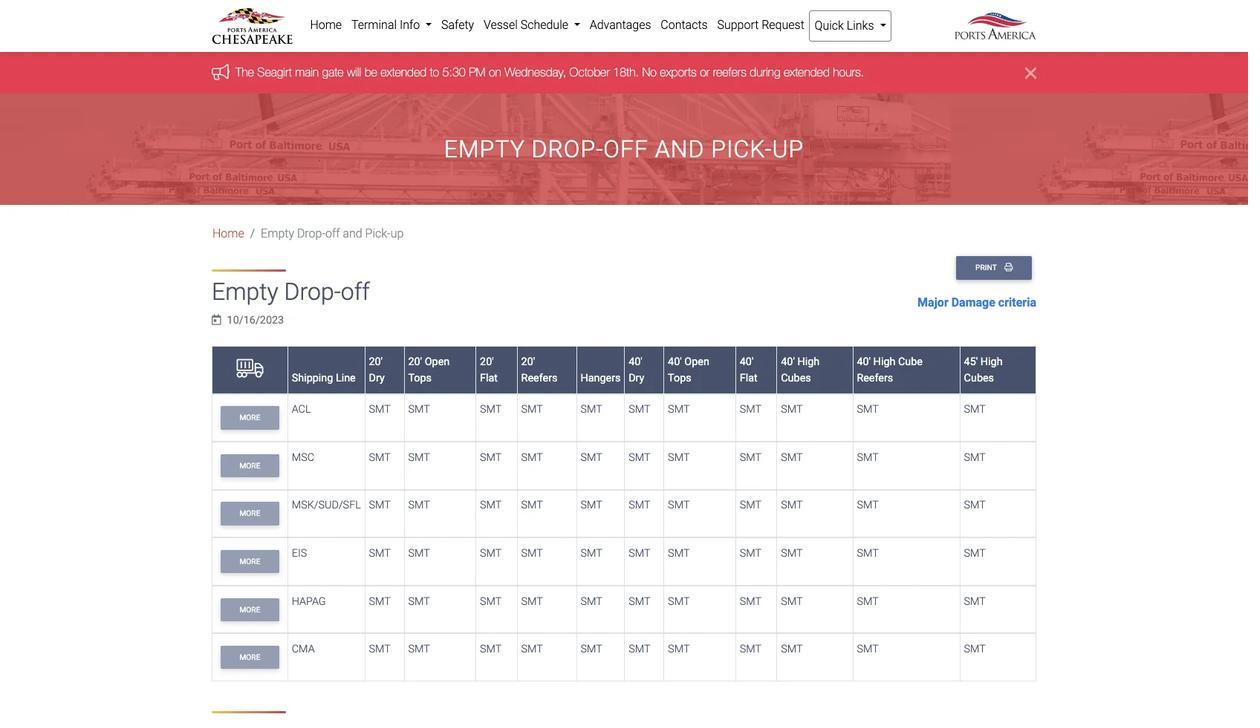 Task type: vqa. For each thing, say whether or not it's contained in the screenshot.
the top Empty
yes



Task type: describe. For each thing, give the bounding box(es) containing it.
exports
[[660, 66, 697, 79]]

quick links link
[[809, 10, 891, 42]]

40' flat
[[740, 356, 758, 385]]

10/16/2023
[[227, 314, 284, 327]]

dry for 20' dry
[[369, 372, 385, 385]]

vessel
[[484, 18, 518, 32]]

cubes for 40'
[[781, 372, 811, 385]]

print image
[[1005, 263, 1013, 272]]

quick links
[[815, 19, 877, 33]]

flat for 20' flat
[[480, 372, 498, 385]]

dry for 40' dry
[[629, 372, 644, 385]]

0 horizontal spatial empty drop-off and pick-up
[[261, 227, 404, 241]]

20' dry
[[369, 356, 385, 385]]

40' for 40' high cubes
[[781, 356, 795, 368]]

0 vertical spatial home link
[[305, 10, 347, 40]]

20' for 20' reefers
[[521, 356, 535, 368]]

major
[[918, 296, 948, 310]]

bullhorn image
[[212, 64, 235, 80]]

cube
[[898, 356, 923, 368]]

support request
[[717, 18, 804, 32]]

20' flat
[[480, 356, 498, 385]]

terminal info link
[[347, 10, 437, 40]]

will
[[347, 66, 361, 79]]

5:30
[[442, 66, 466, 79]]

1 horizontal spatial empty drop-off and pick-up
[[444, 135, 804, 164]]

or
[[700, 66, 710, 79]]

request
[[762, 18, 804, 32]]

the
[[235, 66, 254, 79]]

0 vertical spatial up
[[772, 135, 804, 164]]

40' high cubes
[[781, 356, 820, 385]]

on
[[489, 66, 501, 79]]

vessel schedule
[[484, 18, 571, 32]]

support request link
[[712, 10, 809, 40]]

schedule
[[521, 18, 568, 32]]

cubes for 45'
[[964, 372, 994, 385]]

calendar day image
[[212, 315, 221, 326]]

40' for 40' flat
[[740, 356, 754, 368]]

open for 20' open tops
[[425, 356, 450, 368]]

damage
[[951, 296, 995, 310]]

1 vertical spatial off
[[325, 227, 340, 241]]

45' high cubes
[[964, 356, 1003, 385]]

0 horizontal spatial up
[[391, 227, 404, 241]]

line
[[336, 372, 356, 385]]

0 horizontal spatial home link
[[212, 227, 244, 241]]

no
[[642, 66, 657, 79]]

gate
[[322, 66, 344, 79]]

info
[[400, 18, 420, 32]]

2 vertical spatial empty
[[212, 278, 278, 306]]

shipping line
[[292, 372, 356, 385]]

20' reefers
[[521, 356, 558, 385]]

shipping
[[292, 372, 333, 385]]

october
[[569, 66, 610, 79]]

seagirt
[[257, 66, 292, 79]]

hapag
[[292, 595, 326, 608]]

msc
[[292, 452, 314, 464]]

high for 40' high cubes
[[798, 356, 820, 368]]

40' open tops
[[668, 356, 709, 385]]

high for 40' high cube reefers
[[873, 356, 896, 368]]

2 horizontal spatial off
[[604, 135, 649, 164]]

2 extended from the left
[[784, 66, 830, 79]]

the seagirt main gate will be extended to 5:30 pm on wednesday, october 18th.  no exports or reefers during extended hours. alert
[[0, 52, 1248, 94]]

reefers
[[713, 66, 747, 79]]

1 horizontal spatial off
[[341, 278, 370, 306]]

pm
[[469, 66, 486, 79]]

msk/sud/sfl
[[292, 500, 361, 512]]

40' for 40' high cube reefers
[[857, 356, 871, 368]]

0 horizontal spatial and
[[343, 227, 362, 241]]

safety
[[441, 18, 474, 32]]

0 horizontal spatial pick-
[[365, 227, 391, 241]]

1 vertical spatial drop-
[[297, 227, 325, 241]]

vessel schedule link
[[479, 10, 585, 40]]



Task type: locate. For each thing, give the bounding box(es) containing it.
terminal
[[351, 18, 397, 32]]

extended left "to"
[[381, 66, 427, 79]]

high right 40' flat
[[798, 356, 820, 368]]

dry
[[369, 372, 385, 385], [629, 372, 644, 385]]

print
[[975, 263, 999, 273]]

dry right line
[[369, 372, 385, 385]]

open
[[425, 356, 450, 368], [684, 356, 709, 368]]

2 reefers from the left
[[857, 372, 893, 385]]

1 high from the left
[[798, 356, 820, 368]]

40' inside 40' high cubes
[[781, 356, 795, 368]]

hours.
[[833, 66, 864, 79]]

be
[[365, 66, 377, 79]]

flat for 40' flat
[[740, 372, 758, 385]]

1 horizontal spatial cubes
[[964, 372, 994, 385]]

20' inside 20' open tops
[[408, 356, 422, 368]]

reefers inside 40' high cube reefers
[[857, 372, 893, 385]]

off
[[604, 135, 649, 164], [325, 227, 340, 241], [341, 278, 370, 306]]

cma
[[292, 643, 315, 656]]

cubes inside 40' high cubes
[[781, 372, 811, 385]]

4 40' from the left
[[781, 356, 795, 368]]

20' inside the 20' flat
[[480, 356, 494, 368]]

tops inside 20' open tops
[[408, 372, 432, 385]]

1 horizontal spatial high
[[873, 356, 896, 368]]

20' for 20' flat
[[480, 356, 494, 368]]

3 high from the left
[[981, 356, 1003, 368]]

cubes inside 45' high cubes
[[964, 372, 994, 385]]

drop-
[[532, 135, 604, 164], [297, 227, 325, 241], [284, 278, 341, 306]]

40' for 40' dry
[[629, 356, 642, 368]]

0 horizontal spatial dry
[[369, 372, 385, 385]]

1 vertical spatial up
[[391, 227, 404, 241]]

2 horizontal spatial high
[[981, 356, 1003, 368]]

quick
[[815, 19, 844, 33]]

1 horizontal spatial and
[[655, 135, 705, 164]]

tops for 20'
[[408, 372, 432, 385]]

0 vertical spatial pick-
[[711, 135, 772, 164]]

advantages
[[590, 18, 651, 32]]

1 horizontal spatial open
[[684, 356, 709, 368]]

reefers
[[521, 372, 558, 385], [857, 372, 893, 385]]

major damage criteria
[[918, 296, 1036, 310]]

20' right "20' dry"
[[408, 356, 422, 368]]

1 vertical spatial home link
[[212, 227, 244, 241]]

0 horizontal spatial high
[[798, 356, 820, 368]]

print link
[[956, 257, 1032, 280]]

1 20' from the left
[[369, 356, 383, 368]]

1 vertical spatial and
[[343, 227, 362, 241]]

0 horizontal spatial cubes
[[781, 372, 811, 385]]

the seagirt main gate will be extended to 5:30 pm on wednesday, october 18th.  no exports or reefers during extended hours. link
[[235, 66, 864, 79]]

0 horizontal spatial flat
[[480, 372, 498, 385]]

1 horizontal spatial extended
[[784, 66, 830, 79]]

high inside 45' high cubes
[[981, 356, 1003, 368]]

1 horizontal spatial dry
[[629, 372, 644, 385]]

tops
[[408, 372, 432, 385], [668, 372, 691, 385]]

tops right 40' dry
[[668, 372, 691, 385]]

20' right the 20' flat
[[521, 356, 535, 368]]

tops right "20' dry"
[[408, 372, 432, 385]]

40'
[[629, 356, 642, 368], [668, 356, 682, 368], [740, 356, 754, 368], [781, 356, 795, 368], [857, 356, 871, 368]]

empty
[[444, 135, 525, 164], [261, 227, 294, 241], [212, 278, 278, 306]]

3 20' from the left
[[480, 356, 494, 368]]

2 cubes from the left
[[964, 372, 994, 385]]

18th.
[[613, 66, 639, 79]]

to
[[430, 66, 439, 79]]

1 reefers from the left
[[521, 372, 558, 385]]

20' left 20' reefers
[[480, 356, 494, 368]]

2 vertical spatial off
[[341, 278, 370, 306]]

1 horizontal spatial home
[[310, 18, 342, 32]]

flat
[[480, 372, 498, 385], [740, 372, 758, 385]]

tops inside 40' open tops
[[668, 372, 691, 385]]

major damage criteria link
[[918, 294, 1036, 312]]

close image
[[1025, 64, 1036, 82]]

45'
[[964, 356, 978, 368]]

40' right 40' dry
[[668, 356, 682, 368]]

40' inside 40' high cube reefers
[[857, 356, 871, 368]]

open left 40' flat
[[684, 356, 709, 368]]

hangers
[[581, 372, 621, 385]]

1 vertical spatial empty
[[261, 227, 294, 241]]

1 horizontal spatial tops
[[668, 372, 691, 385]]

and
[[655, 135, 705, 164], [343, 227, 362, 241]]

40' left 40' open tops at the right of page
[[629, 356, 642, 368]]

5 40' from the left
[[857, 356, 871, 368]]

wednesday,
[[505, 66, 566, 79]]

1 vertical spatial empty drop-off and pick-up
[[261, 227, 404, 241]]

0 horizontal spatial tops
[[408, 372, 432, 385]]

1 horizontal spatial up
[[772, 135, 804, 164]]

support
[[717, 18, 759, 32]]

dry right the hangers
[[629, 372, 644, 385]]

1 open from the left
[[425, 356, 450, 368]]

0 vertical spatial off
[[604, 135, 649, 164]]

1 horizontal spatial reefers
[[857, 372, 893, 385]]

pick-
[[711, 135, 772, 164], [365, 227, 391, 241]]

0 horizontal spatial extended
[[381, 66, 427, 79]]

extended right "during"
[[784, 66, 830, 79]]

1 tops from the left
[[408, 372, 432, 385]]

home for top "home" link
[[310, 18, 342, 32]]

high inside 40' high cube reefers
[[873, 356, 896, 368]]

open left the 20' flat
[[425, 356, 450, 368]]

40' inside 40' dry
[[629, 356, 642, 368]]

high left cube
[[873, 356, 896, 368]]

cubes down 45'
[[964, 372, 994, 385]]

open for 40' open tops
[[684, 356, 709, 368]]

2 flat from the left
[[740, 372, 758, 385]]

40' inside 40' flat
[[740, 356, 754, 368]]

20' left 20' open tops
[[369, 356, 383, 368]]

2 dry from the left
[[629, 372, 644, 385]]

1 extended from the left
[[381, 66, 427, 79]]

1 dry from the left
[[369, 372, 385, 385]]

20' open tops
[[408, 356, 450, 385]]

40' high cube reefers
[[857, 356, 923, 385]]

2 high from the left
[[873, 356, 896, 368]]

terminal info
[[351, 18, 423, 32]]

high right 45'
[[981, 356, 1003, 368]]

acl
[[292, 404, 311, 416]]

high inside 40' high cubes
[[798, 356, 820, 368]]

0 vertical spatial empty
[[444, 135, 525, 164]]

safety link
[[437, 10, 479, 40]]

open inside 40' open tops
[[684, 356, 709, 368]]

during
[[750, 66, 780, 79]]

40' inside 40' open tops
[[668, 356, 682, 368]]

flat left 40' high cubes
[[740, 372, 758, 385]]

cubes right 40' flat
[[781, 372, 811, 385]]

advantages link
[[585, 10, 656, 40]]

home
[[310, 18, 342, 32], [212, 227, 244, 241]]

0 vertical spatial drop-
[[532, 135, 604, 164]]

1 flat from the left
[[480, 372, 498, 385]]

2 20' from the left
[[408, 356, 422, 368]]

1 horizontal spatial pick-
[[711, 135, 772, 164]]

1 40' from the left
[[629, 356, 642, 368]]

2 40' from the left
[[668, 356, 682, 368]]

tops for 40'
[[668, 372, 691, 385]]

3 40' from the left
[[740, 356, 754, 368]]

home link
[[305, 10, 347, 40], [212, 227, 244, 241]]

20' for 20' open tops
[[408, 356, 422, 368]]

2 open from the left
[[684, 356, 709, 368]]

the seagirt main gate will be extended to 5:30 pm on wednesday, october 18th.  no exports or reefers during extended hours.
[[235, 66, 864, 79]]

contacts link
[[656, 10, 712, 40]]

1 horizontal spatial flat
[[740, 372, 758, 385]]

contacts
[[661, 18, 708, 32]]

1 vertical spatial home
[[212, 227, 244, 241]]

0 vertical spatial empty drop-off and pick-up
[[444, 135, 804, 164]]

1 horizontal spatial home link
[[305, 10, 347, 40]]

0 vertical spatial and
[[655, 135, 705, 164]]

2 vertical spatial drop-
[[284, 278, 341, 306]]

open inside 20' open tops
[[425, 356, 450, 368]]

0 horizontal spatial reefers
[[521, 372, 558, 385]]

40' left cube
[[857, 356, 871, 368]]

extended
[[381, 66, 427, 79], [784, 66, 830, 79]]

criteria
[[998, 296, 1036, 310]]

smt
[[369, 404, 391, 416], [408, 404, 430, 416], [480, 404, 502, 416], [521, 404, 543, 416], [581, 404, 602, 416], [629, 404, 650, 416], [668, 404, 690, 416], [740, 404, 762, 416], [781, 404, 803, 416], [857, 404, 879, 416], [964, 404, 986, 416], [369, 452, 391, 464], [408, 452, 430, 464], [480, 452, 502, 464], [521, 452, 543, 464], [581, 452, 602, 464], [629, 452, 650, 464], [668, 452, 690, 464], [740, 452, 762, 464], [781, 452, 803, 464], [857, 452, 879, 464], [964, 452, 986, 464], [369, 500, 391, 512], [408, 500, 430, 512], [480, 500, 502, 512], [521, 500, 543, 512], [581, 500, 602, 512], [629, 500, 650, 512], [668, 500, 690, 512], [740, 500, 762, 512], [781, 500, 803, 512], [857, 500, 879, 512], [964, 500, 986, 512], [369, 548, 391, 560], [408, 548, 430, 560], [480, 548, 502, 560], [521, 548, 543, 560], [581, 548, 602, 560], [629, 548, 650, 560], [668, 548, 690, 560], [740, 548, 762, 560], [781, 548, 803, 560], [857, 548, 879, 560], [964, 548, 986, 560], [369, 595, 391, 608], [408, 595, 430, 608], [480, 595, 502, 608], [521, 595, 543, 608], [581, 595, 602, 608], [629, 595, 650, 608], [668, 595, 690, 608], [740, 595, 762, 608], [781, 595, 803, 608], [857, 595, 879, 608], [964, 595, 986, 608], [369, 643, 391, 656], [408, 643, 430, 656], [480, 643, 502, 656], [521, 643, 543, 656], [581, 643, 602, 656], [629, 643, 650, 656], [668, 643, 690, 656], [740, 643, 762, 656], [781, 643, 803, 656], [857, 643, 879, 656], [964, 643, 986, 656]]

0 vertical spatial home
[[310, 18, 342, 32]]

eis
[[292, 548, 307, 560]]

20'
[[369, 356, 383, 368], [408, 356, 422, 368], [480, 356, 494, 368], [521, 356, 535, 368]]

home for left "home" link
[[212, 227, 244, 241]]

main
[[295, 66, 319, 79]]

20' inside "20' dry"
[[369, 356, 383, 368]]

2 tops from the left
[[668, 372, 691, 385]]

0 horizontal spatial home
[[212, 227, 244, 241]]

empty drop-off
[[212, 278, 370, 306]]

high for 45' high cubes
[[981, 356, 1003, 368]]

0 horizontal spatial open
[[425, 356, 450, 368]]

flat left 20' reefers
[[480, 372, 498, 385]]

high
[[798, 356, 820, 368], [873, 356, 896, 368], [981, 356, 1003, 368]]

40' left 40' high cubes
[[740, 356, 754, 368]]

cubes
[[781, 372, 811, 385], [964, 372, 994, 385]]

40' right 40' flat
[[781, 356, 795, 368]]

40' for 40' open tops
[[668, 356, 682, 368]]

up
[[772, 135, 804, 164], [391, 227, 404, 241]]

20' for 20' dry
[[369, 356, 383, 368]]

1 cubes from the left
[[781, 372, 811, 385]]

40' dry
[[629, 356, 644, 385]]

4 20' from the left
[[521, 356, 535, 368]]

1 vertical spatial pick-
[[365, 227, 391, 241]]

empty drop-off and pick-up
[[444, 135, 804, 164], [261, 227, 404, 241]]

links
[[847, 19, 874, 33]]

0 horizontal spatial off
[[325, 227, 340, 241]]

20' inside 20' reefers
[[521, 356, 535, 368]]



